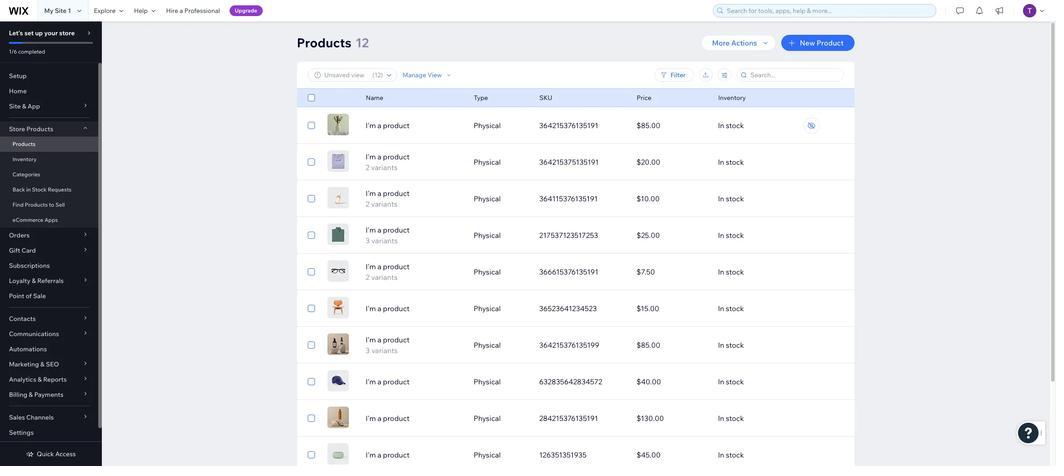 Task type: vqa. For each thing, say whether or not it's contained in the screenshot.
Popular
no



Task type: locate. For each thing, give the bounding box(es) containing it.
5 i'm a product from the top
[[366, 451, 410, 460]]

i'm a product for 126351351935
[[366, 451, 410, 460]]

automations link
[[0, 342, 98, 357]]

sales channels
[[9, 414, 54, 422]]

3 for 364215376135199
[[366, 346, 370, 355]]

0 horizontal spatial inventory
[[13, 156, 37, 163]]

2 i'm from the top
[[366, 152, 376, 161]]

8 in from the top
[[718, 378, 725, 387]]

10 in stock from the top
[[718, 451, 744, 460]]

1 vertical spatial inventory
[[13, 156, 37, 163]]

2 in stock link from the top
[[713, 152, 810, 173]]

632835642834572
[[540, 378, 603, 387]]

site down home
[[9, 102, 21, 110]]

products up unsaved view "field"
[[297, 35, 352, 51]]

$85.00 up the $40.00
[[637, 341, 661, 350]]

8 physical link from the top
[[469, 371, 534, 393]]

quick access button
[[26, 451, 76, 459]]

2 i'm a product 3 variants from the top
[[366, 336, 410, 355]]

stock for 364215376135191
[[726, 121, 744, 130]]

in stock for 364215376135191
[[718, 121, 744, 130]]

of
[[26, 292, 32, 300]]

1 i'm from the top
[[366, 121, 376, 130]]

10 in stock link from the top
[[713, 445, 810, 466]]

in
[[718, 121, 725, 130], [718, 158, 725, 167], [718, 194, 725, 203], [718, 231, 725, 240], [718, 268, 725, 277], [718, 304, 725, 313], [718, 341, 725, 350], [718, 378, 725, 387], [718, 414, 725, 423], [718, 451, 725, 460]]

2 physical link from the top
[[469, 152, 534, 173]]

2 vertical spatial 2
[[366, 273, 370, 282]]

in stock for 364215376135199
[[718, 341, 744, 350]]

12
[[356, 35, 369, 51], [374, 71, 381, 79]]

billing & payments button
[[0, 388, 98, 403]]

7 in from the top
[[718, 341, 725, 350]]

6 physical link from the top
[[469, 298, 534, 320]]

1 i'm a product 3 variants from the top
[[366, 226, 410, 245]]

i'm a product link for 126351351935
[[361, 450, 469, 461]]

2 2 from the top
[[366, 200, 370, 209]]

hire
[[166, 7, 178, 15]]

3 physical link from the top
[[469, 188, 534, 210]]

$85.00
[[637, 121, 661, 130], [637, 341, 661, 350]]

to
[[49, 202, 54, 208]]

marketing & seo button
[[0, 357, 98, 372]]

7 physical link from the top
[[469, 335, 534, 356]]

None checkbox
[[308, 120, 315, 131], [308, 157, 315, 168], [308, 194, 315, 204], [308, 304, 315, 314], [308, 340, 315, 351], [308, 377, 315, 388], [308, 413, 315, 424], [308, 120, 315, 131], [308, 157, 315, 168], [308, 194, 315, 204], [308, 304, 315, 314], [308, 340, 315, 351], [308, 377, 315, 388], [308, 413, 315, 424]]

1 horizontal spatial inventory
[[718, 94, 746, 102]]

4 physical link from the top
[[469, 225, 534, 246]]

physical link for 364215376135191
[[469, 115, 534, 136]]

2 for 364115376135191
[[366, 200, 370, 209]]

6 stock from the top
[[726, 304, 744, 313]]

product
[[817, 38, 844, 47]]

professional
[[184, 7, 220, 15]]

in stock link
[[713, 115, 810, 136], [713, 152, 810, 173], [713, 188, 810, 210], [713, 225, 810, 246], [713, 262, 810, 283], [713, 298, 810, 320], [713, 335, 810, 356], [713, 371, 810, 393], [713, 408, 810, 430], [713, 445, 810, 466]]

4 product from the top
[[383, 226, 410, 235]]

2 physical from the top
[[474, 158, 501, 167]]

quick access
[[37, 451, 76, 459]]

2 product from the top
[[383, 152, 410, 161]]

i'm a product link for 284215376135191
[[361, 413, 469, 424]]

app
[[28, 102, 40, 110]]

0 vertical spatial $85.00
[[637, 121, 661, 130]]

i'm a product 2 variants for 364115376135191
[[366, 189, 410, 209]]

& inside popup button
[[40, 361, 44, 369]]

stock
[[32, 186, 47, 193]]

5 in stock from the top
[[718, 268, 744, 277]]

0 vertical spatial i'm a product 3 variants
[[366, 226, 410, 245]]

payments
[[34, 391, 63, 399]]

8 i'm from the top
[[366, 378, 376, 387]]

1 horizontal spatial 12
[[374, 71, 381, 79]]

i'm a product for 632835642834572
[[366, 378, 410, 387]]

physical
[[474, 121, 501, 130], [474, 158, 501, 167], [474, 194, 501, 203], [474, 231, 501, 240], [474, 268, 501, 277], [474, 304, 501, 313], [474, 341, 501, 350], [474, 378, 501, 387], [474, 414, 501, 423], [474, 451, 501, 460]]

12 up unsaved view "field"
[[356, 35, 369, 51]]

products up the products link
[[26, 125, 53, 133]]

1 vertical spatial 2
[[366, 200, 370, 209]]

8 in stock link from the top
[[713, 371, 810, 393]]

$85.00 for 364215376135199
[[637, 341, 661, 350]]

9 stock from the top
[[726, 414, 744, 423]]

i'm a product link for 632835642834572
[[361, 377, 469, 388]]

2 for 366615376135191
[[366, 273, 370, 282]]

in stock for 632835642834572
[[718, 378, 744, 387]]

&
[[22, 102, 26, 110], [32, 277, 36, 285], [40, 361, 44, 369], [38, 376, 42, 384], [29, 391, 33, 399]]

hire a professional link
[[161, 0, 226, 21]]

2
[[366, 163, 370, 172], [366, 200, 370, 209], [366, 273, 370, 282]]

in stock link for 217537123517253
[[713, 225, 810, 246]]

3 i'm a product link from the top
[[361, 377, 469, 388]]

0 vertical spatial $85.00 link
[[632, 115, 713, 136]]

& right "billing"
[[29, 391, 33, 399]]

9 physical from the top
[[474, 414, 501, 423]]

3 stock from the top
[[726, 194, 744, 203]]

communications button
[[0, 327, 98, 342]]

physical link for 364215375135191
[[469, 152, 534, 173]]

physical link for 364115376135191
[[469, 188, 534, 210]]

in for 632835642834572
[[718, 378, 725, 387]]

$85.00 link up $20.00 link
[[632, 115, 713, 136]]

2 $85.00 from the top
[[637, 341, 661, 350]]

1 2 from the top
[[366, 163, 370, 172]]

physical link for 632835642834572
[[469, 371, 534, 393]]

3 2 from the top
[[366, 273, 370, 282]]

10 physical link from the top
[[469, 445, 534, 466]]

1 vertical spatial 12
[[374, 71, 381, 79]]

stock for 217537123517253
[[726, 231, 744, 240]]

1 vertical spatial site
[[9, 102, 21, 110]]

3 in from the top
[[718, 194, 725, 203]]

point of sale link
[[0, 289, 98, 304]]

stock for 632835642834572
[[726, 378, 744, 387]]

1 vertical spatial 3
[[366, 346, 370, 355]]

0 horizontal spatial site
[[9, 102, 21, 110]]

( 12 )
[[372, 71, 383, 79]]

7 i'm from the top
[[366, 336, 376, 345]]

1 vertical spatial $85.00 link
[[632, 335, 713, 356]]

automations
[[9, 346, 47, 354]]

7 stock from the top
[[726, 341, 744, 350]]

in for 364115376135191
[[718, 194, 725, 203]]

sidebar element
[[0, 21, 102, 467]]

5 i'm a product link from the top
[[361, 450, 469, 461]]

physical link for 217537123517253
[[469, 225, 534, 246]]

sell
[[55, 202, 65, 208]]

9 physical link from the top
[[469, 408, 534, 430]]

2 $85.00 link from the top
[[632, 335, 713, 356]]

6 in stock from the top
[[718, 304, 744, 313]]

4 in from the top
[[718, 231, 725, 240]]

2 i'm a product 2 variants from the top
[[366, 189, 410, 209]]

1 vertical spatial i'm a product 3 variants
[[366, 336, 410, 355]]

& inside dropdown button
[[22, 102, 26, 110]]

& left reports
[[38, 376, 42, 384]]

& right loyalty
[[32, 277, 36, 285]]

3 physical from the top
[[474, 194, 501, 203]]

marketing & seo
[[9, 361, 59, 369]]

variants for 366615376135191
[[371, 273, 398, 282]]

2 stock from the top
[[726, 158, 744, 167]]

3 in stock link from the top
[[713, 188, 810, 210]]

8 physical from the top
[[474, 378, 501, 387]]

help button
[[129, 0, 161, 21]]

find
[[13, 202, 24, 208]]

6 in stock link from the top
[[713, 298, 810, 320]]

& for analytics
[[38, 376, 42, 384]]

i'm a product for 284215376135191
[[366, 414, 410, 423]]

$40.00
[[637, 378, 661, 387]]

10 in from the top
[[718, 451, 725, 460]]

5 physical link from the top
[[469, 262, 534, 283]]

0 horizontal spatial 12
[[356, 35, 369, 51]]

3 i'm a product 2 variants from the top
[[366, 262, 410, 282]]

(
[[372, 71, 374, 79]]

setup
[[9, 72, 27, 80]]

4 in stock from the top
[[718, 231, 744, 240]]

store
[[9, 125, 25, 133]]

0 vertical spatial 3
[[366, 236, 370, 245]]

5 physical from the top
[[474, 268, 501, 277]]

$7.50
[[637, 268, 655, 277]]

access
[[55, 451, 76, 459]]

1 stock from the top
[[726, 121, 744, 130]]

1 i'm a product link from the top
[[361, 120, 469, 131]]

217537123517253
[[540, 231, 598, 240]]

8 product from the top
[[383, 378, 410, 387]]

filter button
[[655, 68, 694, 82]]

$85.00 for 364215376135191
[[637, 121, 661, 130]]

5 i'm from the top
[[366, 262, 376, 271]]

$10.00 link
[[632, 188, 713, 210]]

3
[[366, 236, 370, 245], [366, 346, 370, 355]]

point
[[9, 292, 24, 300]]

126351351935
[[540, 451, 587, 460]]

1 i'm a product from the top
[[366, 121, 410, 130]]

stock for 364215375135191
[[726, 158, 744, 167]]

1 horizontal spatial site
[[55, 7, 67, 15]]

1 physical from the top
[[474, 121, 501, 130]]

None checkbox
[[308, 93, 315, 103], [308, 230, 315, 241], [308, 267, 315, 278], [308, 450, 315, 461], [308, 93, 315, 103], [308, 230, 315, 241], [308, 267, 315, 278], [308, 450, 315, 461]]

1 i'm a product 2 variants from the top
[[366, 152, 410, 172]]

quick
[[37, 451, 54, 459]]

variants for 364115376135191
[[371, 200, 398, 209]]

new
[[800, 38, 816, 47]]

gift card
[[9, 247, 36, 255]]

0 vertical spatial 12
[[356, 35, 369, 51]]

364115376135191
[[540, 194, 598, 203]]

1 vertical spatial i'm a product 2 variants
[[366, 189, 410, 209]]

physical for 632835642834572
[[474, 378, 501, 387]]

i'm a product 2 variants
[[366, 152, 410, 172], [366, 189, 410, 209], [366, 262, 410, 282]]

Search for tools, apps, help & more... field
[[725, 4, 934, 17]]

9 product from the top
[[383, 414, 410, 423]]

billing
[[9, 391, 27, 399]]

explore
[[94, 7, 116, 15]]

in stock for 284215376135191
[[718, 414, 744, 423]]

6 in from the top
[[718, 304, 725, 313]]

1 $85.00 link from the top
[[632, 115, 713, 136]]

4 i'm a product from the top
[[366, 414, 410, 423]]

4 physical from the top
[[474, 231, 501, 240]]

3 i'm a product from the top
[[366, 378, 410, 387]]

in for 284215376135191
[[718, 414, 725, 423]]

2 i'm a product from the top
[[366, 304, 410, 313]]

products
[[297, 35, 352, 51], [26, 125, 53, 133], [13, 141, 35, 148], [25, 202, 48, 208]]

12 up the name
[[374, 71, 381, 79]]

in for 126351351935
[[718, 451, 725, 460]]

2 in from the top
[[718, 158, 725, 167]]

$45.00 link
[[632, 445, 713, 466]]

sales
[[9, 414, 25, 422]]

7 in stock from the top
[[718, 341, 744, 350]]

364215376135191 link
[[534, 115, 632, 136]]

9 in stock link from the top
[[713, 408, 810, 430]]

1 physical link from the top
[[469, 115, 534, 136]]

2 3 from the top
[[366, 346, 370, 355]]

hire a professional
[[166, 7, 220, 15]]

marketing
[[9, 361, 39, 369]]

products link
[[0, 137, 98, 152]]

2 i'm a product link from the top
[[361, 304, 469, 314]]

5 stock from the top
[[726, 268, 744, 277]]

3 in stock from the top
[[718, 194, 744, 203]]

site left 1
[[55, 7, 67, 15]]

2 in stock from the top
[[718, 158, 744, 167]]

i'm a product for 364215376135191
[[366, 121, 410, 130]]

physical for 364115376135191
[[474, 194, 501, 203]]

$85.00 link up $40.00 link
[[632, 335, 713, 356]]

& inside popup button
[[38, 376, 42, 384]]

in stock for 217537123517253
[[718, 231, 744, 240]]

8 in stock from the top
[[718, 378, 744, 387]]

10 stock from the top
[[726, 451, 744, 460]]

7 in stock link from the top
[[713, 335, 810, 356]]

back in stock requests
[[13, 186, 72, 193]]

site inside dropdown button
[[9, 102, 21, 110]]

physical for 364215375135191
[[474, 158, 501, 167]]

inventory inside inventory "link"
[[13, 156, 37, 163]]

0 vertical spatial i'm a product 2 variants
[[366, 152, 410, 172]]

product
[[383, 121, 410, 130], [383, 152, 410, 161], [383, 189, 410, 198], [383, 226, 410, 235], [383, 262, 410, 271], [383, 304, 410, 313], [383, 336, 410, 345], [383, 378, 410, 387], [383, 414, 410, 423], [383, 451, 410, 460]]

1 $85.00 from the top
[[637, 121, 661, 130]]

5 in from the top
[[718, 268, 725, 277]]

physical for 36523641234523
[[474, 304, 501, 313]]

& inside 'popup button'
[[32, 277, 36, 285]]

2 vertical spatial i'm a product 2 variants
[[366, 262, 410, 282]]

8 stock from the top
[[726, 378, 744, 387]]

& left seo
[[40, 361, 44, 369]]

7 physical from the top
[[474, 341, 501, 350]]

in stock link for 364215376135199
[[713, 335, 810, 356]]

1 in stock from the top
[[718, 121, 744, 130]]

subscriptions link
[[0, 258, 98, 274]]

let's set up your store
[[9, 29, 75, 37]]

$130.00 link
[[632, 408, 713, 430]]

physical link for 284215376135191
[[469, 408, 534, 430]]

$85.00 down price at the right
[[637, 121, 661, 130]]

3 i'm from the top
[[366, 189, 376, 198]]

0 vertical spatial site
[[55, 7, 67, 15]]

view
[[428, 71, 442, 79]]

i'm a product link for 36523641234523
[[361, 304, 469, 314]]

a
[[180, 7, 183, 15], [378, 121, 382, 130], [378, 152, 382, 161], [378, 189, 382, 198], [378, 226, 382, 235], [378, 262, 382, 271], [378, 304, 382, 313], [378, 336, 382, 345], [378, 378, 382, 387], [378, 414, 382, 423], [378, 451, 382, 460]]

analytics & reports
[[9, 376, 67, 384]]

0 vertical spatial 2
[[366, 163, 370, 172]]

sales channels button
[[0, 410, 98, 426]]

$85.00 link
[[632, 115, 713, 136], [632, 335, 713, 356]]

more
[[713, 38, 730, 47]]

products up ecommerce apps
[[25, 202, 48, 208]]

4 i'm from the top
[[366, 226, 376, 235]]

5 in stock link from the top
[[713, 262, 810, 283]]

ecommerce
[[13, 217, 43, 224]]

10 physical from the top
[[474, 451, 501, 460]]

1 vertical spatial $85.00
[[637, 341, 661, 350]]

in stock for 364115376135191
[[718, 194, 744, 203]]

& left 'app'
[[22, 102, 26, 110]]

variants
[[371, 163, 398, 172], [371, 200, 398, 209], [372, 236, 398, 245], [371, 273, 398, 282], [372, 346, 398, 355]]

$45.00
[[637, 451, 661, 460]]

4 in stock link from the top
[[713, 225, 810, 246]]

i'm a product 3 variants
[[366, 226, 410, 245], [366, 336, 410, 355]]

4 stock from the top
[[726, 231, 744, 240]]

ecommerce apps link
[[0, 213, 98, 228]]

subscriptions
[[9, 262, 50, 270]]

1 in stock link from the top
[[713, 115, 810, 136]]

1 in from the top
[[718, 121, 725, 130]]

physical for 364215376135199
[[474, 341, 501, 350]]

6 physical from the top
[[474, 304, 501, 313]]

& inside dropdown button
[[29, 391, 33, 399]]

stock for 36523641234523
[[726, 304, 744, 313]]



Task type: describe. For each thing, give the bounding box(es) containing it.
stock for 126351351935
[[726, 451, 744, 460]]

364215375135191
[[540, 158, 599, 167]]

stock for 284215376135191
[[726, 414, 744, 423]]

i'm a product 3 variants for 217537123517253
[[366, 226, 410, 245]]

analytics & reports button
[[0, 372, 98, 388]]

$15.00
[[637, 304, 660, 313]]

i'm a product 2 variants for 366615376135191
[[366, 262, 410, 282]]

stock for 364215376135199
[[726, 341, 744, 350]]

10 product from the top
[[383, 451, 410, 460]]

apps
[[45, 217, 58, 224]]

gift
[[9, 247, 20, 255]]

help
[[134, 7, 148, 15]]

in
[[26, 186, 31, 193]]

i'm a product for 36523641234523
[[366, 304, 410, 313]]

set
[[24, 29, 34, 37]]

reports
[[43, 376, 67, 384]]

physical for 284215376135191
[[474, 414, 501, 423]]

physical for 366615376135191
[[474, 268, 501, 277]]

physical for 126351351935
[[474, 451, 501, 460]]

in stock link for 126351351935
[[713, 445, 810, 466]]

new product button
[[782, 35, 855, 51]]

1
[[68, 7, 71, 15]]

orders
[[9, 232, 30, 240]]

in stock link for 364215375135191
[[713, 152, 810, 173]]

setup link
[[0, 68, 98, 84]]

site & app
[[9, 102, 40, 110]]

0 vertical spatial inventory
[[718, 94, 746, 102]]

products inside 'link'
[[25, 202, 48, 208]]

in stock link for 632835642834572
[[713, 371, 810, 393]]

284215376135191 link
[[534, 408, 632, 430]]

in stock for 36523641234523
[[718, 304, 744, 313]]

physical for 364215376135191
[[474, 121, 501, 130]]

in stock link for 36523641234523
[[713, 298, 810, 320]]

filter
[[671, 71, 686, 79]]

36523641234523 link
[[534, 298, 632, 320]]

billing & payments
[[9, 391, 63, 399]]

$25.00 link
[[632, 225, 713, 246]]

& for loyalty
[[32, 277, 36, 285]]

& for site
[[22, 102, 26, 110]]

126351351935 link
[[534, 445, 632, 466]]

364215376135199
[[540, 341, 600, 350]]

variants for 364215375135191
[[371, 163, 398, 172]]

find products to sell link
[[0, 198, 98, 213]]

manage view button
[[403, 71, 453, 79]]

6 i'm from the top
[[366, 304, 376, 313]]

217537123517253 link
[[534, 225, 632, 246]]

your
[[44, 29, 58, 37]]

7 product from the top
[[383, 336, 410, 345]]

$85.00 link for 364215376135191
[[632, 115, 713, 136]]

632835642834572 link
[[534, 371, 632, 393]]

5 product from the top
[[383, 262, 410, 271]]

back
[[13, 186, 25, 193]]

completed
[[18, 48, 45, 55]]

in stock for 126351351935
[[718, 451, 744, 460]]

site & app button
[[0, 99, 98, 114]]

name
[[366, 94, 383, 102]]

in stock link for 366615376135191
[[713, 262, 810, 283]]

in for 366615376135191
[[718, 268, 725, 277]]

Unsaved view field
[[322, 69, 370, 81]]

physical for 217537123517253
[[474, 231, 501, 240]]

variants for 217537123517253
[[372, 236, 398, 245]]

store products
[[9, 125, 53, 133]]

9 i'm from the top
[[366, 414, 376, 423]]

3 product from the top
[[383, 189, 410, 198]]

my site 1
[[44, 7, 71, 15]]

requests
[[48, 186, 72, 193]]

in stock link for 284215376135191
[[713, 408, 810, 430]]

& for billing
[[29, 391, 33, 399]]

$7.50 link
[[632, 262, 713, 283]]

stock for 366615376135191
[[726, 268, 744, 277]]

my
[[44, 7, 53, 15]]

364115376135191 link
[[534, 188, 632, 210]]

in stock link for 364115376135191
[[713, 188, 810, 210]]

in for 364215376135191
[[718, 121, 725, 130]]

1/6
[[9, 48, 17, 55]]

actions
[[732, 38, 757, 47]]

366615376135191 link
[[534, 262, 632, 283]]

settings link
[[0, 426, 98, 441]]

physical link for 364215376135199
[[469, 335, 534, 356]]

more actions button
[[702, 35, 776, 51]]

i'm a product 3 variants for 364215376135199
[[366, 336, 410, 355]]

physical link for 126351351935
[[469, 445, 534, 466]]

loyalty & referrals
[[9, 277, 64, 285]]

3 for 217537123517253
[[366, 236, 370, 245]]

36523641234523
[[540, 304, 597, 313]]

inventory link
[[0, 152, 98, 167]]

products down store
[[13, 141, 35, 148]]

Search... field
[[748, 69, 841, 81]]

12 for products 12
[[356, 35, 369, 51]]

364215376135191
[[540, 121, 599, 130]]

& for marketing
[[40, 361, 44, 369]]

loyalty
[[9, 277, 30, 285]]

$85.00 link for 364215376135199
[[632, 335, 713, 356]]

contacts button
[[0, 312, 98, 327]]

364215375135191 link
[[534, 152, 632, 173]]

referrals
[[37, 277, 64, 285]]

in for 364215375135191
[[718, 158, 725, 167]]

1 product from the top
[[383, 121, 410, 130]]

366615376135191
[[540, 268, 599, 277]]

physical link for 36523641234523
[[469, 298, 534, 320]]

gift card button
[[0, 243, 98, 258]]

home
[[9, 87, 27, 95]]

6 product from the top
[[383, 304, 410, 313]]

physical link for 366615376135191
[[469, 262, 534, 283]]

find products to sell
[[13, 202, 65, 208]]

store products button
[[0, 122, 98, 137]]

upgrade button
[[230, 5, 263, 16]]

$40.00 link
[[632, 371, 713, 393]]

in for 217537123517253
[[718, 231, 725, 240]]

store
[[59, 29, 75, 37]]

communications
[[9, 330, 59, 338]]

10 i'm from the top
[[366, 451, 376, 460]]

in stock for 364215375135191
[[718, 158, 744, 167]]

$25.00
[[637, 231, 660, 240]]

12 for ( 12 )
[[374, 71, 381, 79]]

variants for 364215376135199
[[372, 346, 398, 355]]

1/6 completed
[[9, 48, 45, 55]]

i'm a product link for 364215376135191
[[361, 120, 469, 131]]

price
[[637, 94, 652, 102]]

in stock link for 364215376135191
[[713, 115, 810, 136]]

point of sale
[[9, 292, 46, 300]]

in for 364215376135199
[[718, 341, 725, 350]]

$20.00
[[637, 158, 661, 167]]

categories
[[13, 171, 40, 178]]

home link
[[0, 84, 98, 99]]

2 for 364215375135191
[[366, 163, 370, 172]]

stock for 364115376135191
[[726, 194, 744, 203]]

products inside popup button
[[26, 125, 53, 133]]

i'm a product 2 variants for 364215375135191
[[366, 152, 410, 172]]

in for 36523641234523
[[718, 304, 725, 313]]

in stock for 366615376135191
[[718, 268, 744, 277]]

new product
[[800, 38, 844, 47]]



